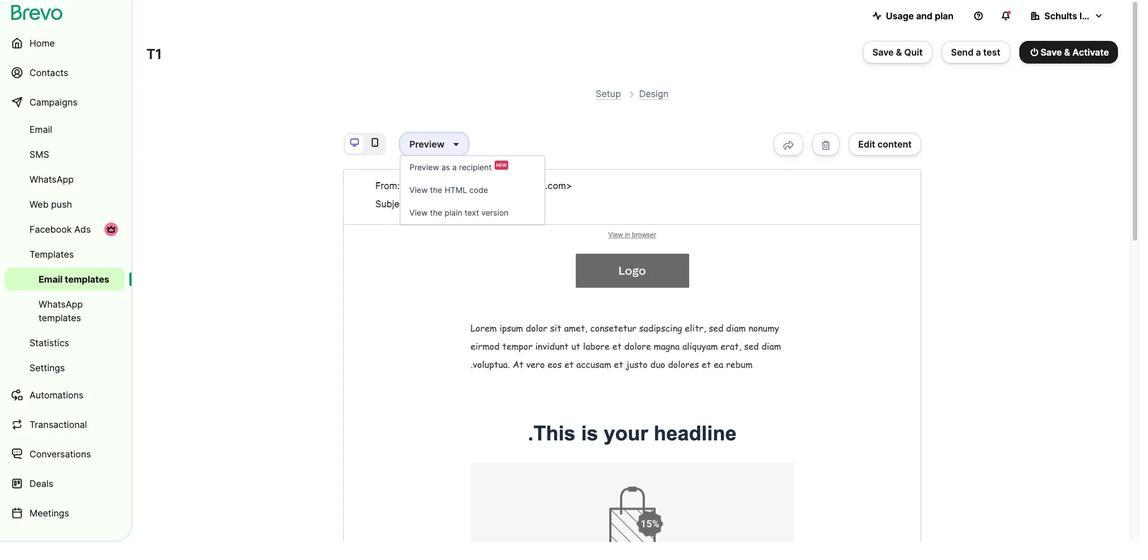 Task type: vqa. For each thing, say whether or not it's contained in the screenshot.
1st question circle image from the left
no



Task type: describe. For each thing, give the bounding box(es) containing it.
subject you rock!
[[376, 198, 453, 209]]

whatsapp for whatsapp
[[30, 174, 74, 185]]

web push link
[[5, 193, 125, 216]]

from : schults inc <tarashultz49@gmail.com>
[[376, 180, 573, 191]]

whatsapp for whatsapp templates
[[39, 299, 83, 310]]

send a test
[[952, 47, 1001, 58]]

schults inside button
[[1045, 10, 1078, 22]]

test
[[984, 47, 1001, 58]]

whatsapp link
[[5, 168, 125, 191]]

version
[[482, 208, 509, 217]]

the for plain
[[430, 208, 443, 217]]

settings link
[[5, 357, 125, 379]]

transactional link
[[5, 411, 125, 438]]

send
[[952, 47, 974, 58]]

deals
[[30, 478, 53, 489]]

a inside button
[[977, 47, 982, 58]]

preview for preview
[[410, 138, 445, 150]]

schults inc
[[1045, 10, 1094, 22]]

setup
[[596, 88, 621, 99]]

view for view the html code
[[410, 185, 428, 194]]

meetings link
[[5, 500, 125, 527]]

view for view the plain text version
[[410, 208, 428, 217]]

new
[[497, 162, 507, 168]]

and
[[917, 10, 933, 22]]

preview button
[[400, 133, 469, 155]]

save for save & activate
[[1041, 47, 1063, 58]]

automations link
[[5, 381, 125, 409]]

activate
[[1073, 47, 1110, 58]]

contacts link
[[5, 59, 125, 86]]

automations
[[30, 389, 84, 401]]

campaigns link
[[5, 89, 125, 116]]

text
[[465, 208, 479, 217]]

the for html
[[430, 185, 443, 194]]

usage and plan button
[[864, 5, 963, 27]]

content
[[878, 138, 912, 150]]

save & quit
[[873, 47, 923, 58]]

sms link
[[5, 143, 125, 166]]

0 horizontal spatial inc
[[439, 180, 452, 191]]

rock!
[[431, 198, 453, 209]]

send a test button
[[942, 41, 1011, 64]]

email templates
[[39, 274, 109, 285]]

subject
[[376, 198, 408, 209]]

save for save & quit
[[873, 47, 894, 58]]

facebook ads
[[30, 224, 91, 235]]

design
[[640, 88, 669, 99]]

setup link
[[596, 88, 621, 100]]

usage and plan
[[887, 10, 954, 22]]

email for email
[[30, 124, 52, 135]]

view the html code link
[[401, 179, 545, 201]]

t1
[[146, 46, 162, 62]]

templates link
[[5, 243, 125, 266]]

whatsapp templates link
[[5, 293, 125, 329]]

settings
[[30, 362, 65, 374]]

meetings
[[30, 508, 69, 519]]

view the plain text version link
[[401, 201, 545, 224]]

conversations link
[[5, 441, 125, 468]]

usage
[[887, 10, 915, 22]]

code
[[470, 185, 488, 194]]

plain
[[445, 208, 463, 217]]

deals link
[[5, 470, 125, 497]]

home link
[[5, 30, 125, 57]]



Task type: locate. For each thing, give the bounding box(es) containing it.
email down templates
[[39, 274, 63, 285]]

0 horizontal spatial a
[[453, 162, 457, 172]]

plan
[[935, 10, 954, 22]]

whatsapp templates
[[39, 299, 83, 324]]

templates up statistics link
[[39, 312, 81, 324]]

0 vertical spatial whatsapp
[[30, 174, 74, 185]]

transactional
[[30, 419, 87, 430]]

push
[[51, 199, 72, 210]]

templates
[[30, 249, 74, 260]]

view up you
[[410, 185, 428, 194]]

conversations
[[30, 448, 91, 460]]

0 vertical spatial templates
[[65, 274, 109, 285]]

power off image
[[1031, 48, 1039, 57]]

<tarashultz49@gmail.com>
[[454, 180, 573, 191]]

1 the from the top
[[430, 185, 443, 194]]

web
[[30, 199, 49, 210]]

whatsapp
[[30, 174, 74, 185], [39, 299, 83, 310]]

0 vertical spatial email
[[30, 124, 52, 135]]

0 vertical spatial view
[[410, 185, 428, 194]]

from
[[376, 180, 398, 191]]

templates for whatsapp templates
[[39, 312, 81, 324]]

1 vertical spatial view
[[410, 208, 428, 217]]

ads
[[74, 224, 91, 235]]

& inside button
[[1065, 47, 1071, 58]]

templates inside email templates link
[[65, 274, 109, 285]]

1 vertical spatial the
[[430, 208, 443, 217]]

&
[[897, 47, 903, 58], [1065, 47, 1071, 58]]

a left test
[[977, 47, 982, 58]]

& for activate
[[1065, 47, 1071, 58]]

0 vertical spatial a
[[977, 47, 982, 58]]

& left quit
[[897, 47, 903, 58]]

edit content button
[[849, 133, 922, 155]]

as
[[442, 162, 450, 172]]

whatsapp inside whatsapp templates link
[[39, 299, 83, 310]]

the up rock!
[[430, 185, 443, 194]]

preview inside button
[[410, 138, 445, 150]]

the inside view the plain text version link
[[430, 208, 443, 217]]

the left plain
[[430, 208, 443, 217]]

1 horizontal spatial inc
[[1080, 10, 1094, 22]]

schults up you
[[405, 180, 436, 191]]

preview left 'caret down' icon
[[410, 138, 445, 150]]

1 view from the top
[[410, 185, 428, 194]]

1 horizontal spatial schults
[[1045, 10, 1078, 22]]

0 vertical spatial the
[[430, 185, 443, 194]]

preview
[[410, 138, 445, 150], [410, 162, 440, 172]]

a
[[977, 47, 982, 58], [453, 162, 457, 172]]

2 save from the left
[[1041, 47, 1063, 58]]

& left activate
[[1065, 47, 1071, 58]]

templates down templates link
[[65, 274, 109, 285]]

save
[[873, 47, 894, 58], [1041, 47, 1063, 58]]

save & quit button
[[863, 41, 933, 64]]

view the html code
[[410, 185, 488, 194]]

inc inside button
[[1080, 10, 1094, 22]]

schults up save & activate button
[[1045, 10, 1078, 22]]

edit content
[[859, 138, 912, 150]]

schults inc button
[[1022, 5, 1113, 27]]

inc
[[1080, 10, 1094, 22], [439, 180, 452, 191]]

0 vertical spatial schults
[[1045, 10, 1078, 22]]

1 vertical spatial a
[[453, 162, 457, 172]]

1 preview from the top
[[410, 138, 445, 150]]

2 preview from the top
[[410, 162, 440, 172]]

preview as a recipient new
[[410, 162, 507, 172]]

view
[[410, 185, 428, 194], [410, 208, 428, 217]]

& inside 'button'
[[897, 47, 903, 58]]

save & activate
[[1041, 47, 1110, 58]]

sms
[[30, 149, 49, 160]]

1 vertical spatial preview
[[410, 162, 440, 172]]

left___rvooi image
[[107, 225, 116, 234]]

email for email templates
[[39, 274, 63, 285]]

statistics
[[30, 337, 69, 349]]

1 horizontal spatial a
[[977, 47, 982, 58]]

1 vertical spatial email
[[39, 274, 63, 285]]

0 horizontal spatial &
[[897, 47, 903, 58]]

a right as
[[453, 162, 457, 172]]

inc up activate
[[1080, 10, 1094, 22]]

templates
[[65, 274, 109, 285], [39, 312, 81, 324]]

1 vertical spatial whatsapp
[[39, 299, 83, 310]]

0 horizontal spatial schults
[[405, 180, 436, 191]]

1 vertical spatial inc
[[439, 180, 452, 191]]

design link
[[640, 88, 669, 100]]

you
[[413, 198, 429, 209]]

templates for email templates
[[65, 274, 109, 285]]

email templates link
[[5, 268, 125, 291]]

:
[[398, 180, 400, 191]]

the
[[430, 185, 443, 194], [430, 208, 443, 217]]

save right power off icon
[[1041, 47, 1063, 58]]

quit
[[905, 47, 923, 58]]

inc up rock!
[[439, 180, 452, 191]]

email link
[[5, 118, 125, 141]]

0 vertical spatial inc
[[1080, 10, 1094, 22]]

email
[[30, 124, 52, 135], [39, 274, 63, 285]]

facebook ads link
[[5, 218, 125, 241]]

2 the from the top
[[430, 208, 443, 217]]

contacts
[[30, 67, 68, 78]]

1 vertical spatial schults
[[405, 180, 436, 191]]

preview left as
[[410, 162, 440, 172]]

2 view from the top
[[410, 208, 428, 217]]

view left rock!
[[410, 208, 428, 217]]

1 vertical spatial templates
[[39, 312, 81, 324]]

whatsapp inside whatsapp "link"
[[30, 174, 74, 185]]

save inside 'button'
[[873, 47, 894, 58]]

whatsapp down email templates link
[[39, 299, 83, 310]]

recipient
[[459, 162, 492, 172]]

save & activate button
[[1020, 41, 1119, 64]]

1 horizontal spatial save
[[1041, 47, 1063, 58]]

view the plain text version
[[410, 208, 509, 217]]

save left quit
[[873, 47, 894, 58]]

the inside view the html code link
[[430, 185, 443, 194]]

statistics link
[[5, 332, 125, 354]]

html
[[445, 185, 467, 194]]

1 horizontal spatial &
[[1065, 47, 1071, 58]]

save inside button
[[1041, 47, 1063, 58]]

0 vertical spatial preview
[[410, 138, 445, 150]]

facebook
[[30, 224, 72, 235]]

1 & from the left
[[897, 47, 903, 58]]

home
[[30, 37, 55, 49]]

templates inside whatsapp templates
[[39, 312, 81, 324]]

email inside email templates link
[[39, 274, 63, 285]]

schults
[[1045, 10, 1078, 22], [405, 180, 436, 191]]

preview for preview as a recipient new
[[410, 162, 440, 172]]

caret down image
[[454, 139, 459, 149]]

whatsapp up web push
[[30, 174, 74, 185]]

email up sms
[[30, 124, 52, 135]]

0 horizontal spatial save
[[873, 47, 894, 58]]

campaigns
[[30, 97, 78, 108]]

1 save from the left
[[873, 47, 894, 58]]

edit
[[859, 138, 876, 150]]

& for quit
[[897, 47, 903, 58]]

2 & from the left
[[1065, 47, 1071, 58]]

web push
[[30, 199, 72, 210]]



